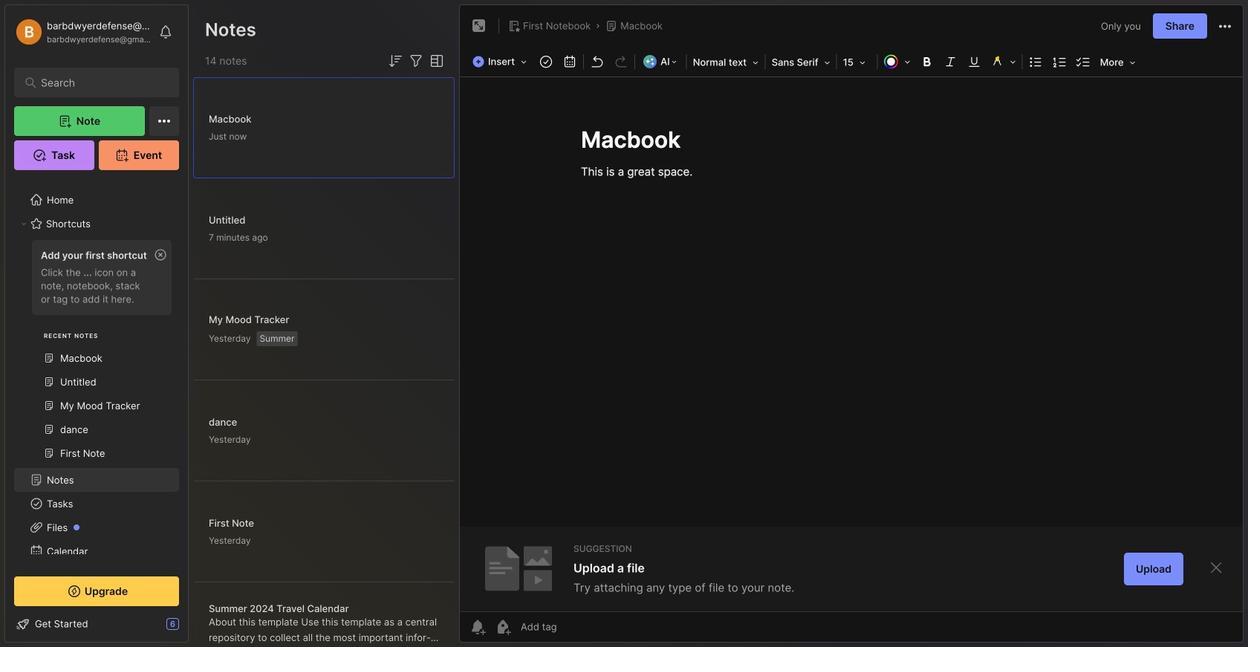 Task type: describe. For each thing, give the bounding box(es) containing it.
Font size field
[[839, 52, 876, 73]]

calendar event image
[[560, 51, 581, 72]]

Search text field
[[41, 76, 159, 90]]

underline image
[[964, 51, 985, 72]]

expand note image
[[470, 17, 488, 35]]

note window element
[[459, 4, 1244, 647]]

More actions field
[[1217, 17, 1234, 35]]

Add filters field
[[407, 52, 425, 70]]

Insert field
[[469, 51, 534, 72]]

numbered list image
[[1050, 51, 1071, 72]]

Highlight field
[[987, 51, 1021, 72]]

checklist image
[[1074, 51, 1095, 72]]

Add tag field
[[519, 621, 631, 634]]

group inside main element
[[14, 236, 179, 474]]

Font family field
[[768, 52, 835, 73]]

task image
[[536, 51, 557, 72]]



Task type: vqa. For each thing, say whether or not it's contained in the screenshot.
CHECKLIST Image
yes



Task type: locate. For each thing, give the bounding box(es) containing it.
italic image
[[941, 51, 962, 72]]

None search field
[[41, 74, 159, 91]]

main element
[[0, 0, 193, 647]]

Note Editor text field
[[460, 77, 1243, 527]]

Account field
[[14, 17, 152, 47]]

Heading level field
[[689, 52, 764, 73]]

Sort options field
[[386, 52, 404, 70]]

undo image
[[587, 51, 608, 72]]

group
[[14, 236, 179, 474]]

Font color field
[[880, 51, 915, 72]]

tree
[[5, 179, 188, 647]]

Help and Learning task checklist field
[[5, 612, 188, 636]]

add filters image
[[407, 52, 425, 70]]

View options field
[[425, 52, 446, 70]]

tree inside main element
[[5, 179, 188, 647]]

add tag image
[[494, 618, 512, 636]]

more actions image
[[1217, 18, 1234, 35]]

bulleted list image
[[1026, 51, 1047, 72]]

click to collapse image
[[188, 620, 199, 638]]

More field
[[1096, 52, 1141, 73]]

none search field inside main element
[[41, 74, 159, 91]]

add a reminder image
[[469, 618, 487, 636]]

bold image
[[917, 51, 938, 72]]



